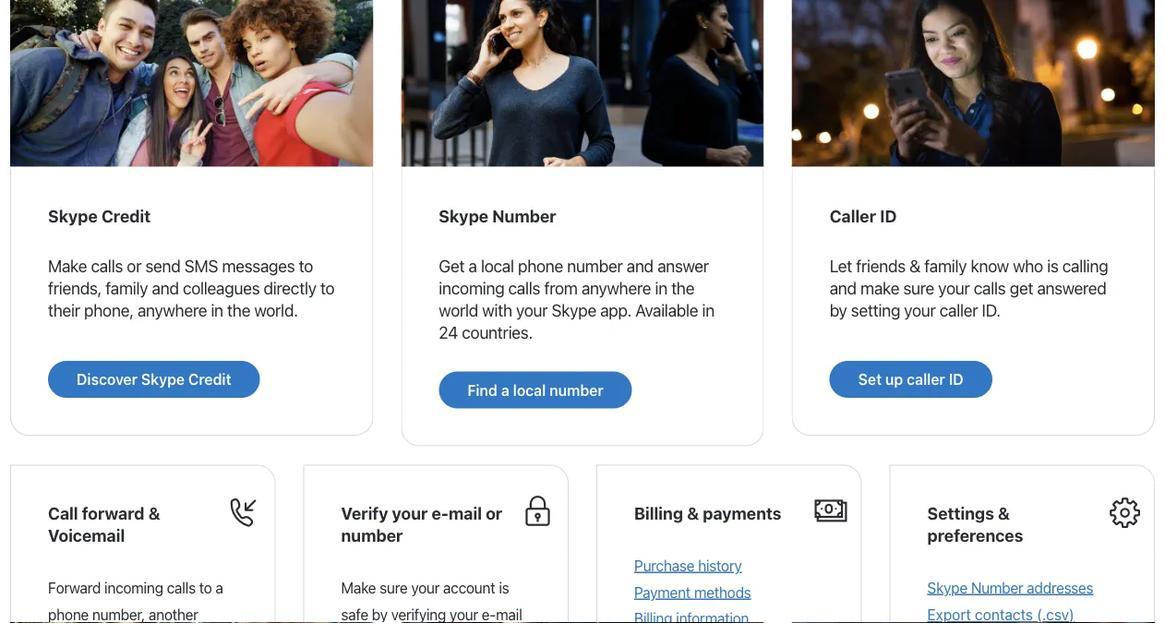 Task type: vqa. For each thing, say whether or not it's contained in the screenshot.
send
yes



Task type: describe. For each thing, give the bounding box(es) containing it.
forward
[[48, 579, 101, 597]]

settings & preferences region
[[928, 480, 1140, 623]]

methods
[[694, 583, 751, 601]]

family inside the make calls or send sms messages to friends, family and colleagues directly to their phone, anywhere in the world.
[[106, 278, 148, 298]]

billing
[[634, 504, 683, 524]]

preferences
[[928, 526, 1024, 546]]

skype for skype number addresses
[[928, 579, 968, 597]]

purchase
[[634, 557, 695, 574]]

payment methods link
[[634, 583, 751, 601]]

caller
[[830, 206, 876, 226]]

skype number addresses link
[[928, 579, 1094, 597]]

verifying
[[391, 606, 446, 623]]

set
[[858, 371, 882, 388]]

phone inside get a local phone number and answer incoming calls from anywhere in the world with your skype app. available in 24 countries.
[[518, 256, 563, 276]]

number inside get a local phone number and answer incoming calls from anywhere in the world with your skype app. available in 24 countries.
[[567, 256, 623, 276]]

phone inside forward incoming calls to a phone number, anothe
[[48, 606, 89, 623]]

countries.
[[462, 323, 533, 343]]

and inside get a local phone number and answer incoming calls from anywhere in the world with your skype app. available in 24 countries.
[[627, 256, 654, 276]]

1 vertical spatial number
[[550, 381, 604, 399]]

with
[[482, 301, 512, 320]]

purchase history link
[[634, 557, 742, 574]]

voicemail
[[48, 526, 125, 546]]

settings & preferences
[[928, 504, 1024, 546]]

number,
[[92, 606, 145, 623]]

make for make calls or send sms messages to friends, family and colleagues directly to their phone, anywhere in the world.
[[48, 256, 87, 276]]

local for phone
[[481, 256, 514, 276]]

is inside let friends & family know who is calling and make sure your calls get answered by setting your caller id.
[[1047, 256, 1059, 276]]

1 vertical spatial to
[[320, 278, 335, 298]]

up
[[886, 371, 903, 388]]

1 horizontal spatial in
[[655, 278, 667, 298]]

your right "setting"
[[904, 301, 936, 320]]

who
[[1013, 256, 1043, 276]]

in inside the make calls or send sms messages to friends, family and colleagues directly to their phone, anywhere in the world.
[[211, 301, 223, 320]]

skype inside get a local phone number and answer incoming calls from anywhere in the world with your skype app. available in 24 countries.
[[552, 301, 596, 320]]

1 horizontal spatial to
[[299, 256, 313, 276]]

payment
[[634, 583, 691, 601]]

e- inside make sure your account is safe by verifying your e-mai
[[482, 606, 496, 623]]

and inside let friends & family know who is calling and make sure your calls get answered by setting your caller id.
[[830, 278, 857, 298]]

or inside 'verify your e-mail or number'
[[486, 504, 502, 524]]

& inside the settings & preferences
[[998, 504, 1010, 524]]

a for find
[[501, 381, 509, 399]]

set up caller id
[[858, 371, 964, 388]]

answered
[[1037, 278, 1107, 298]]

caller id
[[830, 206, 897, 226]]

app.
[[600, 301, 632, 320]]

messages
[[222, 256, 295, 276]]

2 horizontal spatial in
[[702, 301, 715, 320]]

and inside the make calls or send sms messages to friends, family and colleagues directly to their phone, anywhere in the world.
[[152, 278, 179, 298]]

by inside let friends & family know who is calling and make sure your calls get answered by setting your caller id.
[[830, 301, 847, 320]]

answer
[[658, 256, 709, 276]]

world
[[439, 301, 478, 320]]


[[1108, 496, 1140, 528]]

calls inside forward incoming calls to a phone number, anothe
[[167, 579, 196, 597]]

a for get
[[469, 256, 477, 276]]

get a local phone number and answer incoming calls from anywhere in the world with your skype app. available in 24 countries.
[[439, 256, 715, 343]]

to inside forward incoming calls to a phone number, anothe
[[199, 579, 212, 597]]

the inside get a local phone number and answer incoming calls from anywhere in the world with your skype app. available in 24 countries.
[[671, 278, 695, 298]]

your down account
[[450, 606, 478, 623]]

sms
[[185, 256, 218, 276]]

your left get
[[938, 278, 970, 298]]

your inside get a local phone number and answer incoming calls from anywhere in the world with your skype app. available in 24 countries.
[[516, 301, 548, 320]]

find
[[468, 381, 498, 399]]

forward
[[82, 504, 144, 524]]

history
[[698, 557, 742, 574]]


[[815, 496, 847, 528]]

0 horizontal spatial id
[[880, 206, 897, 226]]

number for skype number addresses
[[971, 579, 1023, 597]]

safe
[[341, 606, 368, 623]]

calls inside the make calls or send sms messages to friends, family and colleagues directly to their phone, anywhere in the world.
[[91, 256, 123, 276]]

your inside 'verify your e-mail or number'
[[392, 504, 428, 524]]

verify your e-mail or number
[[341, 504, 502, 546]]



Task type: locate. For each thing, give the bounding box(es) containing it.
&
[[910, 256, 921, 276], [148, 504, 160, 524], [687, 504, 699, 524], [998, 504, 1010, 524]]

& inside call forward & voicemail
[[148, 504, 160, 524]]

incoming inside get a local phone number and answer incoming calls from anywhere in the world with your skype app. available in 24 countries.
[[439, 278, 504, 298]]

2 horizontal spatial to
[[320, 278, 335, 298]]

0 horizontal spatial incoming
[[104, 579, 163, 597]]

caller right up
[[907, 371, 945, 388]]

1 vertical spatial id
[[949, 371, 964, 388]]

caller inside let friends & family know who is calling and make sure your calls get answered by setting your caller id.
[[940, 301, 978, 320]]

0 vertical spatial is
[[1047, 256, 1059, 276]]

let
[[830, 256, 852, 276]]

by left "setting"
[[830, 301, 847, 320]]

and down send
[[152, 278, 179, 298]]

1 vertical spatial incoming
[[104, 579, 163, 597]]

in down colleagues
[[211, 301, 223, 320]]

2 vertical spatial to
[[199, 579, 212, 597]]

make
[[861, 278, 900, 298]]

skype inside discover skype credit button
[[141, 371, 185, 388]]

friends
[[856, 256, 906, 276]]

2 horizontal spatial a
[[501, 381, 509, 399]]

local for number
[[513, 381, 546, 399]]

is
[[1047, 256, 1059, 276], [499, 579, 509, 597]]

their
[[48, 301, 80, 320]]

make sure your account is safe by verifying your e-mai
[[341, 579, 522, 623]]

1 horizontal spatial is
[[1047, 256, 1059, 276]]

sure up verifying
[[380, 579, 408, 597]]

0 vertical spatial by
[[830, 301, 847, 320]]

discover
[[77, 371, 138, 388]]

to
[[299, 256, 313, 276], [320, 278, 335, 298], [199, 579, 212, 597]]

call
[[48, 504, 78, 524]]

call forward & voicemail
[[48, 504, 160, 546]]

0 horizontal spatial or
[[127, 256, 141, 276]]

or left send
[[127, 256, 141, 276]]

number up from
[[492, 206, 556, 226]]

billing & payments
[[634, 504, 782, 524]]


[[522, 496, 554, 528]]

is right who
[[1047, 256, 1059, 276]]

a inside forward incoming calls to a phone number, anothe
[[216, 579, 223, 597]]

calling
[[1063, 256, 1108, 276]]

0 vertical spatial sure
[[903, 278, 935, 298]]

family left know
[[925, 256, 967, 276]]

2 vertical spatial number
[[341, 526, 403, 546]]

0 vertical spatial family
[[925, 256, 967, 276]]

skype number addresses
[[928, 579, 1094, 597]]

& up preferences
[[998, 504, 1010, 524]]

colleagues
[[183, 278, 260, 298]]

by right safe
[[372, 606, 388, 623]]

get
[[439, 256, 465, 276]]

phone down forward at left
[[48, 606, 89, 623]]

0 vertical spatial or
[[127, 256, 141, 276]]

& inside let friends & family know who is calling and make sure your calls get answered by setting your caller id.
[[910, 256, 921, 276]]

1 horizontal spatial number
[[971, 579, 1023, 597]]

calls inside let friends & family know who is calling and make sure your calls get answered by setting your caller id.
[[974, 278, 1006, 298]]

your up verifying
[[411, 579, 440, 597]]

in right available
[[702, 301, 715, 320]]

sure inside make sure your account is safe by verifying your e-mai
[[380, 579, 408, 597]]

0 vertical spatial incoming
[[439, 278, 504, 298]]

skype up friends,
[[48, 206, 98, 226]]

make inside make sure your account is safe by verifying your e-mai
[[341, 579, 376, 597]]

number down the app.
[[550, 381, 604, 399]]

1 vertical spatial a
[[501, 381, 509, 399]]

make inside the make calls or send sms messages to friends, family and colleagues directly to their phone, anywhere in the world.
[[48, 256, 87, 276]]

1 vertical spatial make
[[341, 579, 376, 597]]

1 vertical spatial local
[[513, 381, 546, 399]]

know
[[971, 256, 1009, 276]]

1 vertical spatial anywhere
[[137, 301, 207, 320]]

e-
[[432, 504, 449, 524], [482, 606, 496, 623]]

skype credit
[[48, 206, 151, 226]]

and down let in the right top of the page
[[830, 278, 857, 298]]

make for make sure your account is safe by verifying your e-mai
[[341, 579, 376, 597]]

phone
[[518, 256, 563, 276], [48, 606, 89, 623]]

number inside settings & preferences "region"
[[971, 579, 1023, 597]]

1 horizontal spatial or
[[486, 504, 502, 524]]

settings
[[928, 504, 994, 524]]

calls inside get a local phone number and answer incoming calls from anywhere in the world with your skype app. available in 24 countries.
[[508, 278, 540, 298]]

discover skype credit button
[[48, 361, 260, 398]]

incoming inside forward incoming calls to a phone number, anothe
[[104, 579, 163, 597]]

0 horizontal spatial in
[[211, 301, 223, 320]]

number down verify
[[341, 526, 403, 546]]

0 horizontal spatial by
[[372, 606, 388, 623]]

skype for skype credit
[[48, 206, 98, 226]]

send
[[145, 256, 181, 276]]

1 vertical spatial credit
[[188, 371, 231, 388]]

discover skype credit
[[77, 371, 231, 388]]

1 vertical spatial sure
[[380, 579, 408, 597]]

the down answer
[[671, 278, 695, 298]]

local
[[481, 256, 514, 276], [513, 381, 546, 399]]

0 vertical spatial id
[[880, 206, 897, 226]]

anywhere inside get a local phone number and answer incoming calls from anywhere in the world with your skype app. available in 24 countries.
[[582, 278, 651, 298]]

1 horizontal spatial anywhere
[[582, 278, 651, 298]]

the inside the make calls or send sms messages to friends, family and colleagues directly to their phone, anywhere in the world.
[[227, 301, 250, 320]]

the
[[671, 278, 695, 298], [227, 301, 250, 320]]

0 vertical spatial local
[[481, 256, 514, 276]]


[[229, 496, 261, 528]]

account
[[443, 579, 495, 597]]

1 horizontal spatial incoming
[[439, 278, 504, 298]]

anywhere down send
[[137, 301, 207, 320]]

caller
[[940, 301, 978, 320], [907, 371, 945, 388]]

1 horizontal spatial phone
[[518, 256, 563, 276]]

0 vertical spatial number
[[492, 206, 556, 226]]

a
[[469, 256, 477, 276], [501, 381, 509, 399], [216, 579, 223, 597]]

credit down colleagues
[[188, 371, 231, 388]]

calls
[[91, 256, 123, 276], [508, 278, 540, 298], [974, 278, 1006, 298], [167, 579, 196, 597]]

1 horizontal spatial make
[[341, 579, 376, 597]]

available
[[636, 301, 698, 320]]

0 horizontal spatial family
[[106, 278, 148, 298]]

1 vertical spatial number
[[971, 579, 1023, 597]]

your right verify
[[392, 504, 428, 524]]

1 horizontal spatial and
[[627, 256, 654, 276]]

your right with
[[516, 301, 548, 320]]

skype
[[48, 206, 98, 226], [439, 206, 489, 226], [552, 301, 596, 320], [141, 371, 185, 388], [928, 579, 968, 597]]

setting
[[851, 301, 900, 320]]

the down colleagues
[[227, 301, 250, 320]]

number up from
[[567, 256, 623, 276]]

local inside get a local phone number and answer incoming calls from anywhere in the world with your skype app. available in 24 countries.
[[481, 256, 514, 276]]

skype right discover
[[141, 371, 185, 388]]

phone up from
[[518, 256, 563, 276]]

phone,
[[84, 301, 134, 320]]

e- down account
[[482, 606, 496, 623]]

incoming
[[439, 278, 504, 298], [104, 579, 163, 597]]

0 horizontal spatial make
[[48, 256, 87, 276]]

0 vertical spatial phone
[[518, 256, 563, 276]]

world.
[[254, 301, 298, 320]]

0 horizontal spatial phone
[[48, 606, 89, 623]]

anywhere
[[582, 278, 651, 298], [137, 301, 207, 320]]

number
[[567, 256, 623, 276], [550, 381, 604, 399], [341, 526, 403, 546]]

sure inside let friends & family know who is calling and make sure your calls get answered by setting your caller id.
[[903, 278, 935, 298]]

0 vertical spatial the
[[671, 278, 695, 298]]

1 horizontal spatial e-
[[482, 606, 496, 623]]

from
[[544, 278, 578, 298]]

incoming up world on the left
[[439, 278, 504, 298]]

is right account
[[499, 579, 509, 597]]

1 vertical spatial phone
[[48, 606, 89, 623]]

credit up send
[[101, 206, 151, 226]]

1 horizontal spatial a
[[469, 256, 477, 276]]

get
[[1010, 278, 1033, 298]]

let friends & family know who is calling and make sure your calls get answered by setting your caller id.
[[830, 256, 1108, 320]]

in
[[655, 278, 667, 298], [211, 301, 223, 320], [702, 301, 715, 320]]

1 horizontal spatial credit
[[188, 371, 231, 388]]

1 horizontal spatial the
[[671, 278, 695, 298]]

or right 'mail' at the bottom left of the page
[[486, 504, 502, 524]]

by inside make sure your account is safe by verifying your e-mai
[[372, 606, 388, 623]]

0 vertical spatial number
[[567, 256, 623, 276]]

friends,
[[48, 278, 102, 298]]

0 vertical spatial caller
[[940, 301, 978, 320]]

1 vertical spatial by
[[372, 606, 388, 623]]

skype down preferences
[[928, 579, 968, 597]]

find a local number
[[468, 381, 604, 399]]

payments
[[703, 504, 782, 524]]

billing & payments region
[[634, 480, 847, 623]]

id right up
[[949, 371, 964, 388]]

caller left id.
[[940, 301, 978, 320]]

sure
[[903, 278, 935, 298], [380, 579, 408, 597]]

family inside let friends & family know who is calling and make sure your calls get answered by setting your caller id.
[[925, 256, 967, 276]]

0 horizontal spatial to
[[199, 579, 212, 597]]

by
[[830, 301, 847, 320], [372, 606, 388, 623]]

mail
[[449, 504, 482, 524]]

0 horizontal spatial and
[[152, 278, 179, 298]]

0 vertical spatial credit
[[101, 206, 151, 226]]

sure right make
[[903, 278, 935, 298]]

24
[[439, 323, 458, 343]]

local up with
[[481, 256, 514, 276]]

local right find
[[513, 381, 546, 399]]

1 horizontal spatial sure
[[903, 278, 935, 298]]

0 vertical spatial anywhere
[[582, 278, 651, 298]]

e- right verify
[[432, 504, 449, 524]]

1 vertical spatial is
[[499, 579, 509, 597]]

make calls or send sms messages to friends, family and colleagues directly to their phone, anywhere in the world.
[[48, 256, 335, 320]]

skype number
[[439, 206, 556, 226]]

and
[[627, 256, 654, 276], [152, 278, 179, 298], [830, 278, 857, 298]]

or inside the make calls or send sms messages to friends, family and colleagues directly to their phone, anywhere in the world.
[[127, 256, 141, 276]]

0 vertical spatial to
[[299, 256, 313, 276]]

1 horizontal spatial id
[[949, 371, 964, 388]]

directly
[[264, 278, 316, 298]]

is inside make sure your account is safe by verifying your e-mai
[[499, 579, 509, 597]]

verify
[[341, 504, 388, 524]]

anywhere inside the make calls or send sms messages to friends, family and colleagues directly to their phone, anywhere in the world.
[[137, 301, 207, 320]]

number down preferences
[[971, 579, 1023, 597]]

addresses
[[1027, 579, 1094, 597]]

a inside get a local phone number and answer incoming calls from anywhere in the world with your skype app. available in 24 countries.
[[469, 256, 477, 276]]

credit inside button
[[188, 371, 231, 388]]

number
[[492, 206, 556, 226], [971, 579, 1023, 597]]

anywhere up the app.
[[582, 278, 651, 298]]

incoming up the number,
[[104, 579, 163, 597]]

& right forward
[[148, 504, 160, 524]]

0 vertical spatial make
[[48, 256, 87, 276]]

in up available
[[655, 278, 667, 298]]

0 horizontal spatial the
[[227, 301, 250, 320]]

and left answer
[[627, 256, 654, 276]]

or
[[127, 256, 141, 276], [486, 504, 502, 524]]

0 horizontal spatial e-
[[432, 504, 449, 524]]

1 vertical spatial e-
[[482, 606, 496, 623]]

1 vertical spatial caller
[[907, 371, 945, 388]]

family up phone,
[[106, 278, 148, 298]]

1 horizontal spatial family
[[925, 256, 967, 276]]

skype up get
[[439, 206, 489, 226]]

0 horizontal spatial is
[[499, 579, 509, 597]]

make up safe
[[341, 579, 376, 597]]

& inside billing & payments region
[[687, 504, 699, 524]]

& right friends
[[910, 256, 921, 276]]

0 vertical spatial e-
[[432, 504, 449, 524]]

id right caller
[[880, 206, 897, 226]]

family
[[925, 256, 967, 276], [106, 278, 148, 298]]

1 vertical spatial family
[[106, 278, 148, 298]]

forward incoming calls to a phone number, anothe
[[48, 579, 224, 623]]

0 horizontal spatial sure
[[380, 579, 408, 597]]

find a local number link
[[439, 372, 632, 409]]

1 horizontal spatial by
[[830, 301, 847, 320]]

2 horizontal spatial and
[[830, 278, 857, 298]]

number inside 'verify your e-mail or number'
[[341, 526, 403, 546]]

skype inside settings & preferences "region"
[[928, 579, 968, 597]]

0 horizontal spatial number
[[492, 206, 556, 226]]

2 vertical spatial a
[[216, 579, 223, 597]]

purchase history payment methods
[[634, 557, 751, 601]]

set up caller id link
[[830, 361, 993, 398]]

1 vertical spatial or
[[486, 504, 502, 524]]

0 horizontal spatial credit
[[101, 206, 151, 226]]

1 vertical spatial the
[[227, 301, 250, 320]]

skype for skype number
[[439, 206, 489, 226]]

skype down from
[[552, 301, 596, 320]]

0 horizontal spatial a
[[216, 579, 223, 597]]

number for skype number
[[492, 206, 556, 226]]

0 horizontal spatial anywhere
[[137, 301, 207, 320]]

e- inside 'verify your e-mail or number'
[[432, 504, 449, 524]]

credit
[[101, 206, 151, 226], [188, 371, 231, 388]]

0 vertical spatial a
[[469, 256, 477, 276]]

& right 'billing'
[[687, 504, 699, 524]]

id.
[[982, 301, 1001, 320]]

make
[[48, 256, 87, 276], [341, 579, 376, 597]]

your
[[938, 278, 970, 298], [516, 301, 548, 320], [904, 301, 936, 320], [392, 504, 428, 524], [411, 579, 440, 597], [450, 606, 478, 623]]

make up friends,
[[48, 256, 87, 276]]



